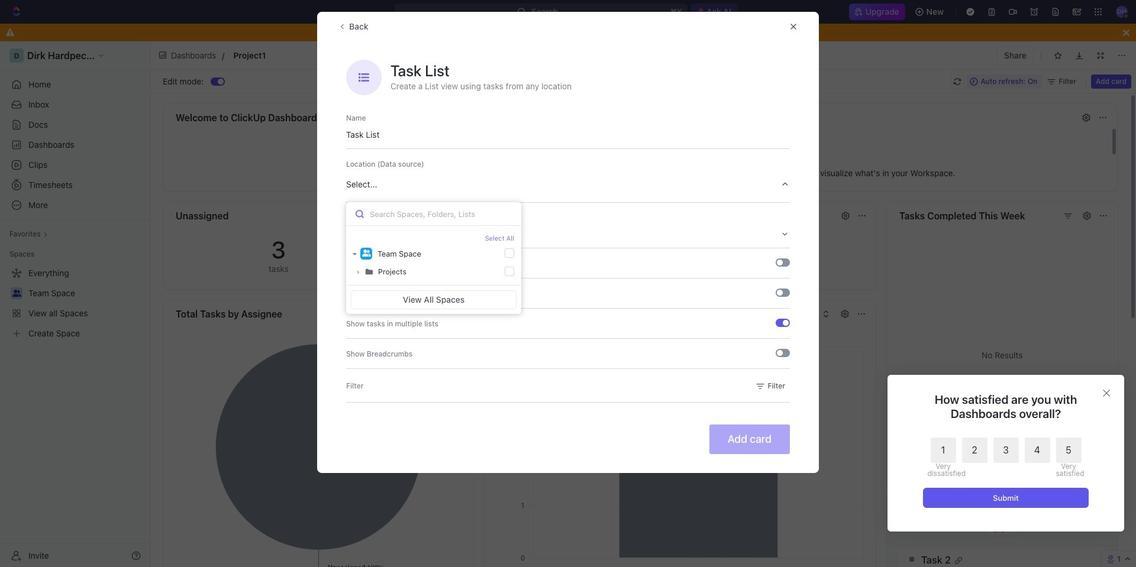 Task type: describe. For each thing, give the bounding box(es) containing it.
Card name text field
[[346, 124, 790, 146]]

tree inside the sidebar "navigation"
[[5, 264, 146, 343]]

Search Spaces, Folders, Lists text field
[[346, 202, 521, 226]]

sidebar navigation
[[0, 41, 151, 568]]



Task type: locate. For each thing, give the bounding box(es) containing it.
user group image
[[362, 250, 371, 257]]

tree
[[5, 264, 146, 343]]

None text field
[[233, 48, 567, 63]]

navigation
[[888, 375, 1124, 532]]

option group
[[928, 438, 1082, 478]]



Task type: vqa. For each thing, say whether or not it's contained in the screenshot.
inbox.
no



